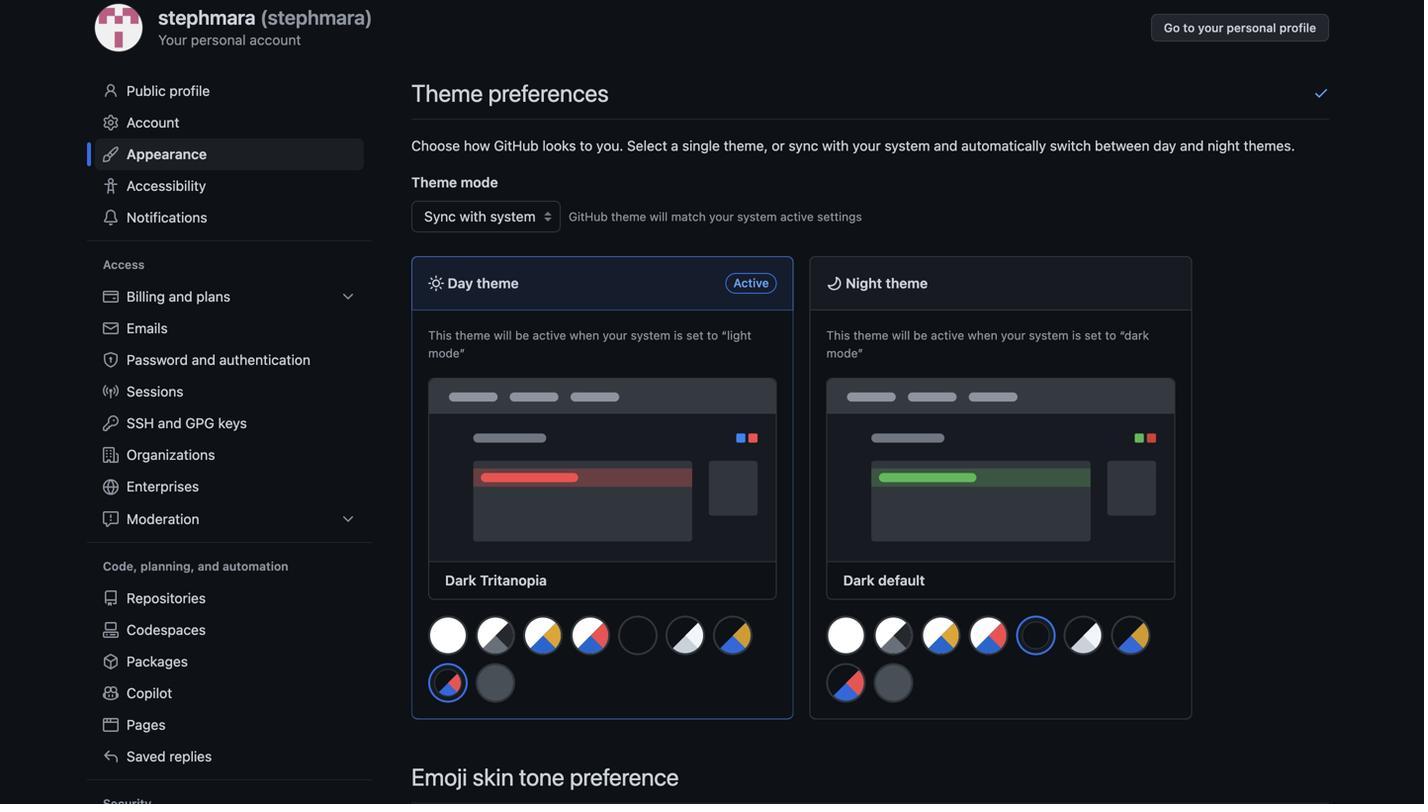Task type: locate. For each thing, give the bounding box(es) containing it.
1 is from the left
[[674, 328, 683, 342]]

0 horizontal spatial this
[[428, 328, 452, 342]]

to left "light
[[707, 328, 718, 342]]

dark protanopia & deuteranopia image right dark default icon
[[713, 616, 753, 655]]

theme right day
[[477, 275, 519, 291]]

2 light tritanopia image from the left
[[969, 616, 1009, 655]]

theme for this theme will be active when your system is set to "light mode"
[[455, 328, 491, 342]]

1 theme from the top
[[412, 79, 483, 107]]

personal inside "stephmara (stephmara) your personal account"
[[191, 32, 246, 48]]

account link
[[95, 107, 364, 138]]

dark protanopia & deuteranopia image right dark default image
[[1112, 616, 1151, 655]]

(stephmara)
[[260, 5, 373, 29]]

1 horizontal spatial github
[[569, 210, 608, 224]]

1 horizontal spatial when
[[968, 328, 998, 342]]

theme for this theme will be active when your system is set to "dark mode"
[[854, 328, 889, 342]]

billing and plans
[[127, 288, 231, 305]]

to inside go to your personal profile link
[[1184, 21, 1195, 35]]

0 horizontal spatial is
[[674, 328, 683, 342]]

go to your personal profile
[[1164, 21, 1317, 35]]

be for dark tritanopia
[[515, 328, 529, 342]]

1 light tritanopia image from the left
[[571, 616, 610, 655]]

1 horizontal spatial will
[[650, 210, 668, 224]]

1 dark high contrast image from the left
[[666, 616, 705, 655]]

light protanopia & deuteranopia image
[[523, 616, 563, 655]]

settings
[[817, 210, 862, 224]]

preference
[[570, 763, 679, 791]]

enterprises link
[[95, 471, 364, 503]]

0 horizontal spatial profile
[[170, 83, 210, 99]]

mode
[[461, 174, 498, 190]]

light default image
[[428, 616, 468, 655], [827, 616, 866, 655]]

profile right public
[[170, 83, 210, 99]]

be down day theme
[[515, 328, 529, 342]]

when inside this theme will be active when your system is set to "light mode"
[[570, 328, 599, 342]]

will inside this theme will be active when your system is set to "light mode"
[[494, 328, 512, 342]]

system
[[885, 137, 930, 154], [737, 210, 777, 224], [631, 328, 671, 342], [1029, 328, 1069, 342]]

theme mode
[[412, 174, 498, 190]]

will for dark tritanopia
[[494, 328, 512, 342]]

profile inside go to your personal profile link
[[1280, 21, 1317, 35]]

public
[[127, 83, 166, 99]]

personal
[[1227, 21, 1277, 35], [191, 32, 246, 48]]

1 horizontal spatial this
[[827, 328, 850, 342]]

theme down day theme
[[455, 328, 491, 342]]

theme for night theme
[[886, 275, 928, 291]]

this inside this theme will be active when your system is set to "dark mode"
[[827, 328, 850, 342]]

dark tritanopia
[[445, 572, 547, 589]]

notifications
[[127, 209, 207, 226]]

dark protanopia & deuteranopia image inside night theme picker option group
[[1112, 616, 1151, 655]]

is inside this theme will be active when your system is set to "dark mode"
[[1072, 328, 1081, 342]]

2 mode" from the left
[[827, 346, 864, 360]]

"light
[[722, 328, 752, 342]]

mode" inside this theme will be active when your system is set to "dark mode"
[[827, 346, 864, 360]]

be for dark default
[[914, 328, 928, 342]]

0 horizontal spatial will
[[494, 328, 512, 342]]

1 be from the left
[[515, 328, 529, 342]]

1 horizontal spatial profile
[[1280, 21, 1317, 35]]

automation
[[223, 559, 288, 573]]

1 when from the left
[[570, 328, 599, 342]]

2 set from the left
[[1085, 328, 1102, 342]]

light default image for dark tritanopia
[[428, 616, 468, 655]]

accessibility
[[127, 178, 206, 194]]

0 horizontal spatial set
[[686, 328, 704, 342]]

automatically
[[962, 137, 1047, 154]]

stephmara (stephmara) your personal account
[[158, 5, 373, 48]]

this theme will be active when your system is set to "light mode"
[[428, 328, 752, 360]]

dark tritanopia image left dark dimmed icon
[[435, 670, 461, 696]]

to
[[1184, 21, 1195, 35], [580, 137, 593, 154], [707, 328, 718, 342], [1105, 328, 1117, 342]]

mode" for dark tritanopia
[[428, 346, 465, 360]]

is inside this theme will be active when your system is set to "light mode"
[[674, 328, 683, 342]]

1 horizontal spatial dark tritanopia image
[[827, 663, 866, 703]]

2 dark protanopia & deuteranopia image from the left
[[1112, 616, 1151, 655]]

@stephmara image
[[95, 4, 142, 51]]

theme preferences
[[412, 79, 609, 107]]

1 light high contrast image from the left
[[476, 616, 515, 655]]

this theme will be active when your system is set to "dark mode"
[[827, 328, 1149, 360]]

1 light default image from the left
[[428, 616, 468, 655]]

dark high contrast image
[[666, 616, 705, 655], [1064, 616, 1104, 655]]

2 be from the left
[[914, 328, 928, 342]]

2 light default image from the left
[[827, 616, 866, 655]]

1 horizontal spatial mode"
[[827, 346, 864, 360]]

0 horizontal spatial light high contrast image
[[476, 616, 515, 655]]

0 horizontal spatial dark protanopia & deuteranopia image
[[713, 616, 753, 655]]

default
[[878, 572, 925, 589]]

light default image down "dark default"
[[827, 616, 866, 655]]

0 vertical spatial github
[[494, 137, 539, 154]]

0 horizontal spatial dark high contrast image
[[666, 616, 705, 655]]

light default image down dark tritanopia
[[428, 616, 468, 655]]

looks
[[543, 137, 576, 154]]

github right how in the left of the page
[[494, 137, 539, 154]]

saved replies
[[127, 748, 212, 765]]

1 vertical spatial theme
[[412, 174, 457, 190]]

your inside this theme will be active when your system is set to "light mode"
[[603, 328, 628, 342]]

theme right night
[[886, 275, 928, 291]]

will left match
[[650, 210, 668, 224]]

this down "moon" image
[[827, 328, 850, 342]]

and right day
[[1180, 137, 1204, 154]]

github down you. on the left top of the page
[[569, 210, 608, 224]]

active inside this theme will be active when your system is set to "dark mode"
[[931, 328, 965, 342]]

be inside this theme will be active when your system is set to "dark mode"
[[914, 328, 928, 342]]

dark dimmed image
[[476, 663, 515, 703]]

theme inside this theme will be active when your system is set to "light mode"
[[455, 328, 491, 342]]

a
[[671, 137, 679, 154]]

this down sun image
[[428, 328, 452, 342]]

dark left tritanopia
[[445, 572, 477, 589]]

will inside this theme will be active when your system is set to "dark mode"
[[892, 328, 910, 342]]

this for dark default
[[827, 328, 850, 342]]

system inside this theme will be active when your system is set to "dark mode"
[[1029, 328, 1069, 342]]

your
[[158, 32, 187, 48]]

is left "light
[[674, 328, 683, 342]]

light high contrast image for default
[[874, 616, 914, 655]]

personal down stephmara
[[191, 32, 246, 48]]

dark high contrast image right dark default image
[[1064, 616, 1104, 655]]

and up repositories link on the left of the page
[[198, 559, 219, 573]]

copilot image
[[103, 686, 119, 701]]

packages link
[[95, 646, 364, 678]]

paintbrush image
[[103, 146, 119, 162]]

will
[[650, 210, 668, 224], [494, 328, 512, 342], [892, 328, 910, 342]]

profile
[[1280, 21, 1317, 35], [170, 83, 210, 99]]

to left you. on the left top of the page
[[580, 137, 593, 154]]

set left "light
[[686, 328, 704, 342]]

0 horizontal spatial be
[[515, 328, 529, 342]]

1 horizontal spatial dark protanopia & deuteranopia image
[[1112, 616, 1151, 655]]

light tritanopia image for dark tritanopia
[[571, 616, 610, 655]]

2 dark high contrast image from the left
[[1064, 616, 1104, 655]]

set for default
[[1085, 328, 1102, 342]]

skin
[[473, 763, 514, 791]]

1 set from the left
[[686, 328, 704, 342]]

0 vertical spatial theme
[[412, 79, 483, 107]]

1 mode" from the left
[[428, 346, 465, 360]]

2 horizontal spatial will
[[892, 328, 910, 342]]

light high contrast image for tritanopia
[[476, 616, 515, 655]]

theme up choose
[[412, 79, 483, 107]]

1 horizontal spatial dark
[[843, 572, 875, 589]]

system left "dark
[[1029, 328, 1069, 342]]

your inside this theme will be active when your system is set to "dark mode"
[[1001, 328, 1026, 342]]

moon image
[[827, 275, 842, 291]]

dark tritanopia image inside day theme picker option group
[[435, 670, 461, 696]]

0 horizontal spatial when
[[570, 328, 599, 342]]

light tritanopia image inside night theme picker option group
[[969, 616, 1009, 655]]

be
[[515, 328, 529, 342], [914, 328, 928, 342]]

codespaces
[[127, 622, 206, 638]]

personal right go
[[1227, 21, 1277, 35]]

dark left the default
[[843, 572, 875, 589]]

when for tritanopia
[[570, 328, 599, 342]]

mode" down sun image
[[428, 346, 465, 360]]

dark protanopia & deuteranopia image
[[713, 616, 753, 655], [1112, 616, 1151, 655]]

code, planning, and automation
[[103, 559, 288, 573]]

set left "dark
[[1085, 328, 1102, 342]]

dark tritanopia image inside night theme picker option group
[[827, 663, 866, 703]]

dark protanopia & deuteranopia image inside day theme picker option group
[[713, 616, 753, 655]]

night theme picker option group
[[826, 615, 1175, 711]]

2 this from the left
[[827, 328, 850, 342]]

appearance
[[127, 146, 207, 162]]

active for dark tritanopia
[[533, 328, 566, 342]]

active inside this theme will be active when your system is set to "light mode"
[[533, 328, 566, 342]]

profile up 'check' image
[[1280, 21, 1317, 35]]

2 when from the left
[[968, 328, 998, 342]]

1 horizontal spatial light high contrast image
[[874, 616, 914, 655]]

1 horizontal spatial personal
[[1227, 21, 1277, 35]]

pages
[[127, 717, 166, 733]]

themes.
[[1244, 137, 1295, 154]]

to inside this theme will be active when your system is set to "light mode"
[[707, 328, 718, 342]]

night
[[846, 275, 882, 291]]

1 this from the left
[[428, 328, 452, 342]]

and left plans
[[169, 288, 193, 305]]

1 horizontal spatial be
[[914, 328, 928, 342]]

organizations link
[[95, 439, 364, 471]]

1 dark from the left
[[445, 572, 477, 589]]

light tritanopia image
[[571, 616, 610, 655], [969, 616, 1009, 655]]

light high contrast image
[[476, 616, 515, 655], [874, 616, 914, 655]]

light high contrast image up dark dimmed image
[[874, 616, 914, 655]]

1 horizontal spatial set
[[1085, 328, 1102, 342]]

to right go
[[1184, 21, 1195, 35]]

1 vertical spatial profile
[[170, 83, 210, 99]]

you.
[[596, 137, 624, 154]]

codespaces link
[[95, 614, 364, 646]]

packages
[[127, 653, 188, 670]]

theme down night
[[854, 328, 889, 342]]

1 vertical spatial github
[[569, 210, 608, 224]]

light tritanopia image inside day theme picker option group
[[571, 616, 610, 655]]

dark tritanopia image
[[827, 663, 866, 703], [435, 670, 461, 696]]

dark tritanopia image left dark dimmed image
[[827, 663, 866, 703]]

light high contrast image left light protanopia & deuteranopia image
[[476, 616, 515, 655]]

set inside this theme will be active when your system is set to "light mode"
[[686, 328, 704, 342]]

choose
[[412, 137, 460, 154]]

light tritanopia image right light protanopia & deuteranopia icon
[[969, 616, 1009, 655]]

accessibility image
[[103, 178, 119, 194]]

1 horizontal spatial light default image
[[827, 616, 866, 655]]

dark high contrast image right dark default icon
[[666, 616, 705, 655]]

light tritanopia image right light protanopia & deuteranopia image
[[571, 616, 610, 655]]

gpg
[[185, 415, 214, 431]]

account
[[127, 114, 179, 131]]

public profile link
[[95, 75, 364, 107]]

theme down choose
[[412, 174, 457, 190]]

0 horizontal spatial dark
[[445, 572, 477, 589]]

dark for dark default
[[843, 572, 875, 589]]

mail image
[[103, 320, 119, 336]]

this
[[428, 328, 452, 342], [827, 328, 850, 342]]

to left "dark
[[1105, 328, 1117, 342]]

this inside this theme will be active when your system is set to "light mode"
[[428, 328, 452, 342]]

1 horizontal spatial light tritanopia image
[[969, 616, 1009, 655]]

0 horizontal spatial light tritanopia image
[[571, 616, 610, 655]]

2 is from the left
[[1072, 328, 1081, 342]]

set
[[686, 328, 704, 342], [1085, 328, 1102, 342]]

theme inside this theme will be active when your system is set to "dark mode"
[[854, 328, 889, 342]]

is
[[674, 328, 683, 342], [1072, 328, 1081, 342]]

between
[[1095, 137, 1150, 154]]

day theme picker option group
[[427, 615, 777, 711]]

0 horizontal spatial light default image
[[428, 616, 468, 655]]

system left "light
[[631, 328, 671, 342]]

be inside this theme will be active when your system is set to "light mode"
[[515, 328, 529, 342]]

and down emails link
[[192, 352, 215, 368]]

2 dark from the left
[[843, 572, 875, 589]]

0 horizontal spatial active
[[533, 328, 566, 342]]

day
[[1154, 137, 1177, 154]]

1 horizontal spatial active
[[780, 210, 814, 224]]

dark tritanopia image for dark tritanopia
[[435, 670, 461, 696]]

0 horizontal spatial personal
[[191, 32, 246, 48]]

2 horizontal spatial active
[[931, 328, 965, 342]]

be down night theme
[[914, 328, 928, 342]]

2 light high contrast image from the left
[[874, 616, 914, 655]]

0 vertical spatial profile
[[1280, 21, 1317, 35]]

set inside this theme will be active when your system is set to "dark mode"
[[1085, 328, 1102, 342]]

and left automatically
[[934, 137, 958, 154]]

will down day theme
[[494, 328, 512, 342]]

will down night theme
[[892, 328, 910, 342]]

dark dimmed image
[[874, 663, 914, 703]]

when inside this theme will be active when your system is set to "dark mode"
[[968, 328, 998, 342]]

1 dark protanopia & deuteranopia image from the left
[[713, 616, 753, 655]]

is left "dark
[[1072, 328, 1081, 342]]

mode"
[[428, 346, 465, 360], [827, 346, 864, 360]]

when
[[570, 328, 599, 342], [968, 328, 998, 342]]

1 horizontal spatial dark high contrast image
[[1064, 616, 1104, 655]]

0 horizontal spatial github
[[494, 137, 539, 154]]

mode" inside this theme will be active when your system is set to "light mode"
[[428, 346, 465, 360]]

ssh
[[127, 415, 154, 431]]

mode" down "moon" image
[[827, 346, 864, 360]]

copilot
[[127, 685, 172, 701]]

0 horizontal spatial mode"
[[428, 346, 465, 360]]

theme left match
[[611, 210, 646, 224]]

1 horizontal spatial is
[[1072, 328, 1081, 342]]

moderation button
[[95, 503, 364, 535]]

browser image
[[103, 717, 119, 733]]

check image
[[1314, 85, 1329, 101]]

2 theme from the top
[[412, 174, 457, 190]]

0 horizontal spatial dark tritanopia image
[[435, 670, 461, 696]]



Task type: vqa. For each thing, say whether or not it's contained in the screenshot.
topmost All
no



Task type: describe. For each thing, give the bounding box(es) containing it.
sun image
[[428, 275, 444, 291]]

emails
[[127, 320, 168, 336]]

public profile
[[127, 83, 210, 99]]

organizations
[[127, 447, 215, 463]]

dark protanopia & deuteranopia image for dark default
[[1112, 616, 1151, 655]]

gear image
[[103, 115, 119, 131]]

system up "active"
[[737, 210, 777, 224]]

dark high contrast image for dark tritanopia
[[666, 616, 705, 655]]

night
[[1208, 137, 1240, 154]]

select
[[627, 137, 667, 154]]

account
[[250, 32, 301, 48]]

night theme
[[842, 275, 928, 291]]

dark default image
[[618, 616, 658, 655]]

saved
[[127, 748, 166, 765]]

billing and plans button
[[95, 281, 364, 313]]

dark tritanopia image for dark default
[[827, 663, 866, 703]]

mode" for dark default
[[827, 346, 864, 360]]

github theme will match your system active settings
[[569, 210, 862, 224]]

emails link
[[95, 313, 364, 344]]

set for tritanopia
[[686, 328, 704, 342]]

code,
[[103, 559, 137, 573]]

globe image
[[103, 479, 119, 495]]

moderation
[[127, 511, 199, 527]]

sessions link
[[95, 376, 364, 408]]

theme for github theme will match your system active settings
[[611, 210, 646, 224]]

keys
[[218, 415, 247, 431]]

authentication
[[219, 352, 311, 368]]

repo image
[[103, 591, 119, 606]]

reply image
[[103, 749, 119, 765]]

system inside this theme will be active when your system is set to "light mode"
[[631, 328, 671, 342]]

appearance link
[[95, 138, 364, 170]]

access list
[[95, 281, 364, 535]]

stephmara
[[158, 5, 256, 29]]

switch
[[1050, 137, 1091, 154]]

shield lock image
[[103, 352, 119, 368]]

notifications link
[[95, 202, 364, 233]]

package image
[[103, 654, 119, 670]]

dark default image
[[1023, 623, 1049, 648]]

is for dark tritanopia
[[674, 328, 683, 342]]

active
[[734, 276, 769, 290]]

dark high contrast image for dark default
[[1064, 616, 1104, 655]]

system right with on the top right of the page
[[885, 137, 930, 154]]

theme for theme mode
[[412, 174, 457, 190]]

day theme
[[444, 275, 519, 291]]

light protanopia & deuteranopia image
[[922, 616, 961, 655]]

how
[[464, 137, 490, 154]]

saved replies link
[[95, 741, 364, 773]]

profile inside public profile "link"
[[170, 83, 210, 99]]

key image
[[103, 415, 119, 431]]

enterprises
[[127, 478, 199, 495]]

password
[[127, 352, 188, 368]]

when for default
[[968, 328, 998, 342]]

preferences
[[488, 79, 609, 107]]

accessibility link
[[95, 170, 364, 202]]

theme for theme preferences
[[412, 79, 483, 107]]

active for dark default
[[931, 328, 965, 342]]

sessions
[[127, 383, 183, 400]]

repositories link
[[95, 583, 364, 614]]

go
[[1164, 21, 1180, 35]]

copilot link
[[95, 678, 364, 709]]

organization image
[[103, 447, 119, 463]]

with
[[822, 137, 849, 154]]

personal for (stephmara)
[[191, 32, 246, 48]]

dark for dark tritanopia
[[445, 572, 477, 589]]

theme for day theme
[[477, 275, 519, 291]]

single
[[682, 137, 720, 154]]

codespaces image
[[103, 622, 119, 638]]

tritanopia
[[480, 572, 547, 589]]

password and authentication link
[[95, 344, 364, 376]]

emoji skin tone preference
[[412, 763, 679, 791]]

and inside dropdown button
[[169, 288, 193, 305]]

or
[[772, 137, 785, 154]]

dark default
[[843, 572, 925, 589]]

light default image for dark default
[[827, 616, 866, 655]]

plans
[[196, 288, 231, 305]]

broadcast image
[[103, 384, 119, 400]]

and inside 'link'
[[192, 352, 215, 368]]

this for dark tritanopia
[[428, 328, 452, 342]]

light tritanopia image for dark default
[[969, 616, 1009, 655]]

theme,
[[724, 137, 768, 154]]

sync
[[789, 137, 819, 154]]

repositories
[[127, 590, 206, 606]]

bell image
[[103, 210, 119, 226]]

day
[[448, 275, 473, 291]]

and right ssh
[[158, 415, 182, 431]]

emoji
[[412, 763, 467, 791]]

password and authentication
[[127, 352, 311, 368]]

code, planning, and automation list
[[95, 583, 364, 773]]

ssh and gpg keys
[[127, 415, 247, 431]]

dark protanopia & deuteranopia image for dark tritanopia
[[713, 616, 753, 655]]

personal for to
[[1227, 21, 1277, 35]]

match
[[671, 210, 706, 224]]

person image
[[103, 83, 119, 99]]

planning,
[[140, 559, 195, 573]]

pages link
[[95, 709, 364, 741]]

choose how github looks to you. select a single theme, or sync with your system and       automatically switch between day and night themes.
[[412, 137, 1295, 154]]

is for dark default
[[1072, 328, 1081, 342]]

to inside this theme will be active when your system is set to "dark mode"
[[1105, 328, 1117, 342]]

will for dark default
[[892, 328, 910, 342]]

billing
[[127, 288, 165, 305]]

tone
[[519, 763, 565, 791]]

access
[[103, 258, 145, 272]]

ssh and gpg keys link
[[95, 408, 364, 439]]

go to your personal profile link
[[1151, 14, 1329, 42]]



